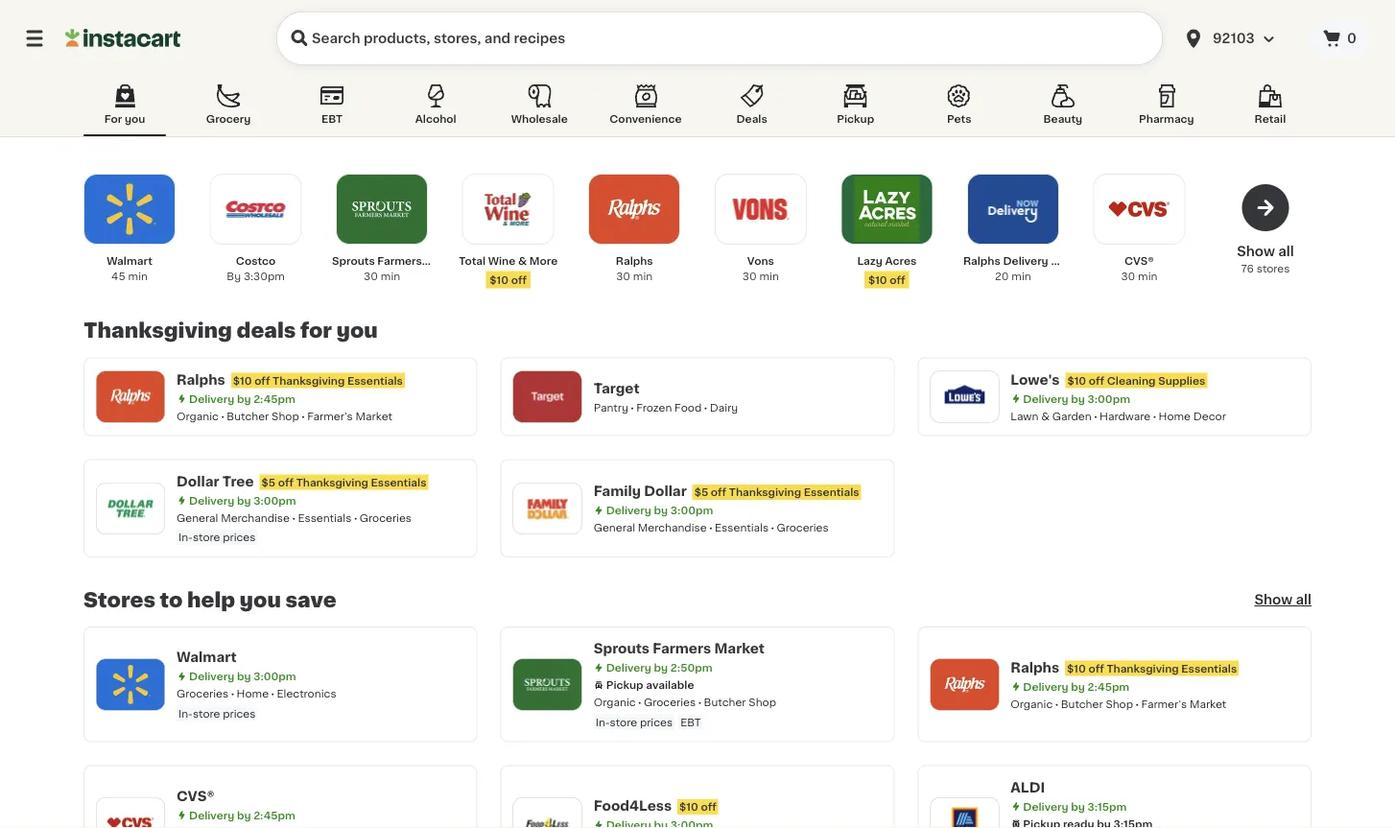 Task type: vqa. For each thing, say whether or not it's contained in the screenshot.


Task type: describe. For each thing, give the bounding box(es) containing it.
walmart 45 min
[[107, 256, 152, 282]]

30 for cvs® 30 min
[[1122, 271, 1136, 282]]

total wine & more image
[[476, 177, 541, 242]]

1 vertical spatial ralphs $10 off thanksgiving essentials
[[1011, 661, 1237, 674]]

delivery for family dollar logo
[[606, 505, 652, 516]]

0 horizontal spatial ralphs logo image
[[106, 372, 156, 422]]

costco image
[[223, 177, 288, 242]]

wholesale
[[511, 114, 568, 124]]

by for aldi logo
[[1071, 802, 1085, 812]]

walmart for walmart
[[177, 651, 237, 664]]

hardware
[[1100, 411, 1151, 421]]

retail button
[[1230, 81, 1312, 136]]

decor
[[1194, 411, 1227, 421]]

0 horizontal spatial dollar
[[177, 475, 219, 488]]

essentials inside family dollar $5 off thanksgiving essentials
[[804, 487, 860, 497]]

show for show all
[[1255, 593, 1293, 607]]

0
[[1348, 32, 1357, 45]]

lowe's $10 off cleaning supplies
[[1011, 373, 1206, 386]]

grocery
[[206, 114, 251, 124]]

delivery for lowe's logo
[[1024, 394, 1069, 404]]

instacart image
[[65, 27, 180, 50]]

off inside dollar tree $5 off thanksgiving essentials
[[278, 477, 294, 488]]

ralphs delivery now 20 min
[[964, 256, 1076, 282]]

dollar tree logo image
[[106, 484, 156, 533]]

vons
[[747, 256, 774, 266]]

now
[[1051, 256, 1076, 266]]

store for organic
[[610, 717, 637, 728]]

1 horizontal spatial &
[[1042, 411, 1050, 421]]

more
[[530, 256, 558, 266]]

groceries inside organic groceries butcher shop in-store prices ebt
[[644, 697, 696, 708]]

target pantry frozen food dairy
[[594, 382, 738, 413]]

retail
[[1255, 114, 1286, 124]]

merchandise for general merchandise essentials groceries
[[638, 522, 707, 533]]

by for dollar tree logo
[[237, 495, 251, 506]]

min for ralphs 30 min
[[633, 271, 653, 282]]

in- inside groceries home electronics in-store prices
[[179, 708, 193, 719]]

lawn
[[1011, 411, 1039, 421]]

min inside ralphs delivery now 20 min
[[1012, 271, 1032, 282]]

food
[[675, 402, 702, 413]]

2:50pm
[[671, 663, 713, 673]]

you for stores to help you save
[[240, 590, 281, 610]]

delivery for the right ralphs logo
[[1024, 681, 1069, 692]]

you inside button
[[125, 114, 145, 124]]

delivery by 3:00pm for tree
[[189, 495, 296, 506]]

ralphs image
[[602, 177, 667, 242]]

$10 inside lazy acres $10 off
[[869, 275, 888, 285]]

butcher inside organic groceries butcher shop in-store prices ebt
[[704, 697, 746, 708]]

to
[[160, 590, 183, 610]]

delivery for the sprouts farmers market logo
[[606, 663, 652, 673]]

costco by 3:30pm
[[227, 256, 285, 282]]

merchandise for general merchandise essentials groceries in-store prices
[[221, 513, 290, 523]]

lazy acres image
[[855, 177, 920, 242]]

2:45pm for left ralphs logo
[[254, 394, 296, 404]]

30 inside sprouts farmers market 30 min
[[364, 271, 378, 282]]

convenience button
[[602, 81, 690, 136]]

dollar tree $5 off thanksgiving essentials
[[177, 475, 427, 488]]

supplies
[[1159, 375, 1206, 386]]

vons 30 min
[[743, 256, 779, 282]]

shop inside organic groceries butcher shop in-store prices ebt
[[749, 697, 777, 708]]

45
[[111, 271, 125, 282]]

ebt inside organic groceries butcher shop in-store prices ebt
[[681, 717, 701, 728]]

min for walmart 45 min
[[128, 271, 148, 282]]

3:00pm for dollar
[[671, 505, 713, 516]]

thanksgiving deals for you
[[84, 321, 378, 341]]

sprouts for sprouts farmers market 30 min
[[332, 256, 375, 266]]

cvs® for cvs®
[[177, 790, 215, 803]]

delivery for left ralphs logo
[[189, 394, 234, 404]]

by for lowe's logo
[[1071, 394, 1085, 404]]

by for family dollar logo
[[654, 505, 668, 516]]

sprouts farmers market 30 min
[[332, 256, 463, 282]]

target
[[594, 382, 640, 395]]

92103
[[1213, 32, 1255, 45]]

family
[[594, 484, 641, 498]]

sprouts farmers market image
[[350, 177, 415, 242]]

Search field
[[276, 12, 1163, 65]]

all for show all 76 stores
[[1279, 245, 1295, 258]]

min inside sprouts farmers market 30 min
[[381, 271, 400, 282]]

for
[[104, 114, 122, 124]]

prices for general
[[223, 532, 256, 543]]

store for general
[[193, 532, 220, 543]]

0 horizontal spatial butcher
[[227, 411, 269, 421]]

pickup button
[[815, 81, 897, 136]]

aldi logo image
[[940, 798, 990, 828]]

you for thanksgiving deals for you
[[337, 321, 378, 341]]

ebt button
[[291, 81, 374, 136]]

lawn & garden hardware home decor
[[1011, 411, 1227, 421]]

stores to help you save
[[84, 590, 337, 610]]

30 for vons 30 min
[[743, 271, 757, 282]]

3:00pm for $10
[[1088, 394, 1131, 404]]

off inside 'lowe's $10 off cleaning supplies'
[[1089, 375, 1105, 386]]

ebt inside 'button'
[[322, 114, 343, 124]]

delivery for 'cvs® logo'
[[189, 810, 234, 821]]

lazy acres $10 off
[[858, 256, 917, 285]]

stores
[[84, 590, 155, 610]]

alcohol
[[415, 114, 457, 124]]

groceries inside groceries home electronics in-store prices
[[177, 689, 229, 699]]

show all button
[[1255, 590, 1312, 610]]

ralphs 30 min
[[616, 256, 653, 282]]

sprouts farmers market
[[594, 642, 765, 656]]

thanksgiving inside dollar tree $5 off thanksgiving essentials
[[296, 477, 369, 488]]

show for show all 76 stores
[[1237, 245, 1276, 258]]

0 vertical spatial home
[[1159, 411, 1191, 421]]

pickup for pickup
[[837, 114, 875, 124]]

beauty
[[1044, 114, 1083, 124]]

in- for general merchandise essentials groceries in-store prices
[[179, 532, 193, 543]]

delivery by 2:50pm
[[606, 663, 713, 673]]

20
[[995, 271, 1009, 282]]

lowe's logo image
[[940, 372, 990, 422]]

organic inside organic groceries butcher shop in-store prices ebt
[[594, 697, 636, 708]]

pickup available
[[606, 680, 694, 691]]

1 horizontal spatial ralphs logo image
[[940, 660, 990, 710]]

organic groceries butcher shop in-store prices ebt
[[594, 697, 777, 728]]

stores
[[1257, 263, 1290, 274]]

cvs® 30 min
[[1122, 256, 1158, 282]]

for
[[300, 321, 332, 341]]

$5 for family dollar
[[695, 487, 709, 497]]

delivery by 2:45pm for left ralphs logo
[[189, 394, 296, 404]]

& inside total wine & more $10 off
[[518, 256, 527, 266]]

pets
[[947, 114, 972, 124]]

0 button
[[1309, 19, 1373, 58]]

food4less
[[594, 799, 672, 813]]

beauty button
[[1022, 81, 1105, 136]]

off inside family dollar $5 off thanksgiving essentials
[[711, 487, 727, 497]]

delivery by 3:00pm for dollar
[[606, 505, 713, 516]]

dairy
[[710, 402, 738, 413]]

groceries home electronics in-store prices
[[177, 689, 336, 719]]

market inside sprouts farmers market 30 min
[[425, 256, 463, 266]]

family dollar $5 off thanksgiving essentials
[[594, 484, 860, 498]]

general merchandise essentials groceries in-store prices
[[177, 513, 412, 543]]



Task type: locate. For each thing, give the bounding box(es) containing it.
tab panel containing thanksgiving deals for you
[[74, 168, 1322, 828]]

available
[[646, 680, 694, 691]]

delivery by 3:00pm up garden at the right of the page
[[1024, 394, 1131, 404]]

1 vertical spatial sprouts
[[594, 642, 650, 656]]

sprouts up 'delivery by 2:50pm'
[[594, 642, 650, 656]]

essentials inside general merchandise essentials groceries in-store prices
[[298, 513, 352, 523]]

min for vons 30 min
[[760, 271, 779, 282]]

92103 button
[[1171, 12, 1309, 65], [1183, 12, 1298, 65]]

0 horizontal spatial home
[[237, 689, 269, 699]]

1 horizontal spatial farmers
[[653, 642, 711, 656]]

you right the for
[[125, 114, 145, 124]]

3:00pm up groceries home electronics in-store prices
[[254, 671, 296, 682]]

1 horizontal spatial pickup
[[837, 114, 875, 124]]

pharmacy button
[[1126, 81, 1208, 136]]

1 vertical spatial pickup
[[606, 680, 644, 691]]

0 vertical spatial ralphs logo image
[[106, 372, 156, 422]]

30 inside cvs® 30 min
[[1122, 271, 1136, 282]]

30 down 'cvs®' image
[[1122, 271, 1136, 282]]

organic down thanksgiving deals for you
[[177, 411, 219, 421]]

store inside groceries home electronics in-store prices
[[193, 708, 220, 719]]

show all
[[1255, 593, 1312, 607]]

delivery by 3:00pm down family
[[606, 505, 713, 516]]

tree
[[222, 475, 254, 488]]

2 min from the left
[[381, 271, 400, 282]]

delivery by 3:00pm down tree
[[189, 495, 296, 506]]

organic up aldi
[[1011, 699, 1053, 709]]

0 horizontal spatial farmers
[[378, 256, 422, 266]]

grocery button
[[187, 81, 270, 136]]

shop categories tab list
[[84, 81, 1312, 136]]

1 min from the left
[[128, 271, 148, 282]]

0 horizontal spatial ebt
[[322, 114, 343, 124]]

market
[[425, 256, 463, 266], [356, 411, 393, 421], [715, 642, 765, 656], [1190, 699, 1227, 709]]

min right 20
[[1012, 271, 1032, 282]]

store inside organic groceries butcher shop in-store prices ebt
[[610, 717, 637, 728]]

1 vertical spatial delivery by 2:45pm
[[1024, 681, 1130, 692]]

off inside the "food4less $10 off"
[[701, 802, 717, 812]]

farmers for sprouts farmers market
[[653, 642, 711, 656]]

lazy
[[858, 256, 883, 266]]

thanksgiving inside family dollar $5 off thanksgiving essentials
[[729, 487, 802, 497]]

store down pickup available
[[610, 717, 637, 728]]

farmers inside sprouts farmers market 30 min
[[378, 256, 422, 266]]

0 horizontal spatial $5
[[262, 477, 276, 488]]

delivery for aldi logo
[[1024, 802, 1069, 812]]

delivery by 3:15pm
[[1024, 802, 1127, 812]]

all inside popup button
[[1296, 593, 1312, 607]]

family dollar logo image
[[523, 484, 573, 533]]

1 horizontal spatial home
[[1159, 411, 1191, 421]]

thanksgiving
[[84, 321, 232, 341], [273, 375, 345, 386], [296, 477, 369, 488], [729, 487, 802, 497], [1107, 663, 1179, 674]]

0 vertical spatial &
[[518, 256, 527, 266]]

0 vertical spatial pickup
[[837, 114, 875, 124]]

pharmacy
[[1139, 114, 1195, 124]]

in- right walmart logo
[[179, 708, 193, 719]]

you
[[125, 114, 145, 124], [337, 321, 378, 341], [240, 590, 281, 610]]

min inside walmart 45 min
[[128, 271, 148, 282]]

cvs® inside cvs® 30 min
[[1125, 256, 1155, 266]]

2 vertical spatial you
[[240, 590, 281, 610]]

all inside show all 76 stores
[[1279, 245, 1295, 258]]

shop
[[272, 411, 299, 421], [749, 697, 777, 708], [1106, 699, 1134, 709]]

1 vertical spatial organic butcher shop farmer's market
[[1011, 699, 1227, 709]]

3:00pm for tree
[[254, 495, 296, 506]]

organic
[[177, 411, 219, 421], [594, 697, 636, 708], [1011, 699, 1053, 709]]

1 92103 button from the left
[[1171, 12, 1309, 65]]

1 horizontal spatial merchandise
[[638, 522, 707, 533]]

total
[[459, 256, 486, 266]]

by
[[237, 394, 251, 404], [1071, 394, 1085, 404], [237, 495, 251, 506], [654, 505, 668, 516], [654, 663, 668, 673], [237, 671, 251, 682], [1071, 681, 1085, 692], [1071, 802, 1085, 812], [237, 810, 251, 821]]

by
[[227, 271, 241, 282]]

cvs®
[[1125, 256, 1155, 266], [177, 790, 215, 803]]

0 vertical spatial sprouts
[[332, 256, 375, 266]]

1 vertical spatial farmer's
[[1142, 699, 1187, 709]]

delivery by 2:45pm for the right ralphs logo
[[1024, 681, 1130, 692]]

aldi
[[1011, 781, 1045, 794]]

0 horizontal spatial organic butcher shop farmer's market
[[177, 411, 393, 421]]

help
[[187, 590, 235, 610]]

30 down vons
[[743, 271, 757, 282]]

walmart
[[107, 256, 152, 266], [177, 651, 237, 664]]

min inside cvs® 30 min
[[1138, 271, 1158, 282]]

pickup up "lazy acres" image
[[837, 114, 875, 124]]

general inside general merchandise essentials groceries in-store prices
[[177, 513, 218, 523]]

by for walmart logo
[[237, 671, 251, 682]]

general right dollar tree logo
[[177, 513, 218, 523]]

min down sprouts farmers market image
[[381, 271, 400, 282]]

merchandise down family dollar $5 off thanksgiving essentials
[[638, 522, 707, 533]]

for you button
[[84, 81, 166, 136]]

in- down pickup available
[[596, 717, 610, 728]]

cvs® image
[[1107, 177, 1172, 242]]

delivery by 3:00pm up groceries home electronics in-store prices
[[189, 671, 296, 682]]

farmer's
[[307, 411, 353, 421], [1142, 699, 1187, 709]]

by for the sprouts farmers market logo
[[654, 663, 668, 673]]

$10 inside total wine & more $10 off
[[490, 275, 509, 285]]

merchandise down tree
[[221, 513, 290, 523]]

ralphs $10 off thanksgiving essentials
[[177, 373, 403, 386], [1011, 661, 1237, 674]]

pets button
[[918, 81, 1001, 136]]

groceries down dollar tree $5 off thanksgiving essentials
[[360, 513, 412, 523]]

walmart for walmart 45 min
[[107, 256, 152, 266]]

0 horizontal spatial pickup
[[606, 680, 644, 691]]

wine
[[488, 256, 516, 266]]

min down 'cvs®' image
[[1138, 271, 1158, 282]]

1 vertical spatial you
[[337, 321, 378, 341]]

acres
[[886, 256, 917, 266]]

0 horizontal spatial organic
[[177, 411, 219, 421]]

store inside general merchandise essentials groceries in-store prices
[[193, 532, 220, 543]]

shop for left ralphs logo
[[272, 411, 299, 421]]

general for general merchandise essentials groceries in-store prices
[[177, 513, 218, 523]]

pickup for pickup available
[[606, 680, 644, 691]]

lowe's
[[1011, 373, 1060, 386]]

deals
[[737, 114, 768, 124]]

food4less logo image
[[523, 798, 573, 828]]

0 horizontal spatial ralphs $10 off thanksgiving essentials
[[177, 373, 403, 386]]

walmart image
[[97, 177, 162, 242]]

min right 45
[[128, 271, 148, 282]]

0 vertical spatial ebt
[[322, 114, 343, 124]]

$10 inside 'lowe's $10 off cleaning supplies'
[[1068, 375, 1087, 386]]

farmers up 2:50pm
[[653, 642, 711, 656]]

merchandise
[[221, 513, 290, 523], [638, 522, 707, 533]]

vons image
[[728, 177, 794, 242]]

costco
[[236, 256, 276, 266]]

30 inside the ralphs 30 min
[[616, 271, 631, 282]]

pantry
[[594, 402, 629, 413]]

pickup inside button
[[837, 114, 875, 124]]

deals button
[[711, 81, 793, 136]]

store right walmart logo
[[193, 708, 220, 719]]

ralphs inside ralphs delivery now 20 min
[[964, 256, 1001, 266]]

$10 inside the "food4less $10 off"
[[680, 802, 699, 812]]

&
[[518, 256, 527, 266], [1042, 411, 1050, 421]]

30 down sprouts farmers market image
[[364, 271, 378, 282]]

food4less $10 off
[[594, 799, 717, 813]]

1 vertical spatial cvs®
[[177, 790, 215, 803]]

store up stores to help you save on the bottom of page
[[193, 532, 220, 543]]

30
[[364, 271, 378, 282], [616, 271, 631, 282], [743, 271, 757, 282], [1122, 271, 1136, 282]]

2 30 from the left
[[616, 271, 631, 282]]

prices inside organic groceries butcher shop in-store prices ebt
[[640, 717, 673, 728]]

1 vertical spatial 2:45pm
[[1088, 681, 1130, 692]]

1 vertical spatial home
[[237, 689, 269, 699]]

min down ralphs image
[[633, 271, 653, 282]]

0 vertical spatial delivery by 2:45pm
[[189, 394, 296, 404]]

0 horizontal spatial you
[[125, 114, 145, 124]]

general down family
[[594, 522, 635, 533]]

1 30 from the left
[[364, 271, 378, 282]]

sprouts for sprouts farmers market
[[594, 642, 650, 656]]

electronics
[[277, 689, 336, 699]]

0 vertical spatial 2:45pm
[[254, 394, 296, 404]]

1 horizontal spatial dollar
[[644, 484, 687, 498]]

2 vertical spatial delivery by 2:45pm
[[189, 810, 296, 821]]

2 horizontal spatial shop
[[1106, 699, 1134, 709]]

3 min from the left
[[633, 271, 653, 282]]

prices inside general merchandise essentials groceries in-store prices
[[223, 532, 256, 543]]

home
[[1159, 411, 1191, 421], [237, 689, 269, 699]]

in- inside general merchandise essentials groceries in-store prices
[[179, 532, 193, 543]]

1 horizontal spatial sprouts
[[594, 642, 650, 656]]

in- right dollar tree logo
[[179, 532, 193, 543]]

convenience
[[610, 114, 682, 124]]

general for general merchandise essentials groceries
[[594, 522, 635, 533]]

farmers down sprouts farmers market image
[[378, 256, 422, 266]]

& right wine
[[518, 256, 527, 266]]

0 horizontal spatial cvs®
[[177, 790, 215, 803]]

sprouts inside sprouts farmers market 30 min
[[332, 256, 375, 266]]

home left decor
[[1159, 411, 1191, 421]]

2:45pm
[[254, 394, 296, 404], [1088, 681, 1130, 692], [254, 810, 296, 821]]

1 horizontal spatial walmart
[[177, 651, 237, 664]]

1 horizontal spatial farmer's
[[1142, 699, 1187, 709]]

min for cvs® 30 min
[[1138, 271, 1158, 282]]

home inside groceries home electronics in-store prices
[[237, 689, 269, 699]]

0 vertical spatial farmer's
[[307, 411, 353, 421]]

min inside the ralphs 30 min
[[633, 271, 653, 282]]

delivery by 2:45pm
[[189, 394, 296, 404], [1024, 681, 1130, 692], [189, 810, 296, 821]]

walmart down stores to help you save on the bottom of page
[[177, 651, 237, 664]]

$5 for dollar tree
[[262, 477, 276, 488]]

1 horizontal spatial organic
[[594, 697, 636, 708]]

essentials
[[347, 375, 403, 386], [371, 477, 427, 488], [804, 487, 860, 497], [298, 513, 352, 523], [715, 522, 769, 533], [1182, 663, 1237, 674]]

groceries down the available
[[644, 697, 696, 708]]

off inside lazy acres $10 off
[[890, 275, 906, 285]]

off inside total wine & more $10 off
[[511, 275, 527, 285]]

0 vertical spatial all
[[1279, 245, 1295, 258]]

1 horizontal spatial cvs®
[[1125, 256, 1155, 266]]

cvs® right 'cvs® logo'
[[177, 790, 215, 803]]

2:45pm for 'cvs® logo'
[[254, 810, 296, 821]]

in-
[[179, 532, 193, 543], [179, 708, 193, 719], [596, 717, 610, 728]]

show inside show all 76 stores
[[1237, 245, 1276, 258]]

in- for organic groceries butcher shop in-store prices ebt
[[596, 717, 610, 728]]

30 inside vons 30 min
[[743, 271, 757, 282]]

merchandise inside general merchandise essentials groceries in-store prices
[[221, 513, 290, 523]]

dollar right family
[[644, 484, 687, 498]]

& right lawn
[[1042, 411, 1050, 421]]

ralphs logo image
[[106, 372, 156, 422], [940, 660, 990, 710]]

1 horizontal spatial ebt
[[681, 717, 701, 728]]

groceries down family dollar $5 off thanksgiving essentials
[[777, 522, 829, 533]]

30 for ralphs 30 min
[[616, 271, 631, 282]]

groceries
[[360, 513, 412, 523], [777, 522, 829, 533], [177, 689, 229, 699], [644, 697, 696, 708]]

delivery by 2:45pm for 'cvs® logo'
[[189, 810, 296, 821]]

for you
[[104, 114, 145, 124]]

show inside show all popup button
[[1255, 593, 1293, 607]]

pickup down 'delivery by 2:50pm'
[[606, 680, 644, 691]]

1 horizontal spatial $5
[[695, 487, 709, 497]]

target logo image
[[523, 372, 573, 422]]

you right help
[[240, 590, 281, 610]]

0 horizontal spatial sprouts
[[332, 256, 375, 266]]

0 vertical spatial show
[[1237, 245, 1276, 258]]

3 30 from the left
[[743, 271, 757, 282]]

prices inside groceries home electronics in-store prices
[[223, 708, 256, 719]]

1 horizontal spatial all
[[1296, 593, 1312, 607]]

5 min from the left
[[1012, 271, 1032, 282]]

delivery by 3:00pm for $10
[[1024, 394, 1131, 404]]

cvs® logo image
[[106, 798, 156, 828]]

1 horizontal spatial organic butcher shop farmer's market
[[1011, 699, 1227, 709]]

delivery by 3:00pm
[[1024, 394, 1131, 404], [189, 495, 296, 506], [606, 505, 713, 516], [189, 671, 296, 682]]

1 vertical spatial ebt
[[681, 717, 701, 728]]

by for 'cvs® logo'
[[237, 810, 251, 821]]

pickup inside tab panel
[[606, 680, 644, 691]]

0 horizontal spatial all
[[1279, 245, 1295, 258]]

cleaning
[[1108, 375, 1156, 386]]

3:00pm
[[1088, 394, 1131, 404], [254, 495, 296, 506], [671, 505, 713, 516], [254, 671, 296, 682]]

4 30 from the left
[[1122, 271, 1136, 282]]

ralphs delivery now image
[[981, 177, 1046, 242]]

tab panel
[[74, 168, 1322, 828]]

essentials inside dollar tree $5 off thanksgiving essentials
[[371, 477, 427, 488]]

2:45pm for the right ralphs logo
[[1088, 681, 1130, 692]]

$5 right tree
[[262, 477, 276, 488]]

0 vertical spatial farmers
[[378, 256, 422, 266]]

3:15pm
[[1088, 802, 1127, 812]]

0 horizontal spatial general
[[177, 513, 218, 523]]

you right for
[[337, 321, 378, 341]]

frozen
[[637, 402, 672, 413]]

$5 up "general merchandise essentials groceries"
[[695, 487, 709, 497]]

organic down pickup available
[[594, 697, 636, 708]]

1 vertical spatial all
[[1296, 593, 1312, 607]]

3:00pm up "general merchandise essentials groceries"
[[671, 505, 713, 516]]

2 horizontal spatial organic
[[1011, 699, 1053, 709]]

2 92103 button from the left
[[1183, 12, 1298, 65]]

show all 76 stores
[[1237, 245, 1295, 274]]

walmart up 45
[[107, 256, 152, 266]]

0 vertical spatial cvs®
[[1125, 256, 1155, 266]]

delivery for dollar tree logo
[[189, 495, 234, 506]]

farmers for sprouts farmers market 30 min
[[378, 256, 422, 266]]

min down vons
[[760, 271, 779, 282]]

pickup
[[837, 114, 875, 124], [606, 680, 644, 691]]

wholesale button
[[498, 81, 581, 136]]

min inside vons 30 min
[[760, 271, 779, 282]]

1 horizontal spatial ralphs $10 off thanksgiving essentials
[[1011, 661, 1237, 674]]

0 horizontal spatial shop
[[272, 411, 299, 421]]

0 horizontal spatial walmart
[[107, 256, 152, 266]]

1 vertical spatial &
[[1042, 411, 1050, 421]]

prices for organic
[[640, 717, 673, 728]]

1 vertical spatial show
[[1255, 593, 1293, 607]]

prices
[[223, 532, 256, 543], [223, 708, 256, 719], [640, 717, 673, 728]]

garden
[[1053, 411, 1092, 421]]

cvs® down 'cvs®' image
[[1125, 256, 1155, 266]]

$5 inside family dollar $5 off thanksgiving essentials
[[695, 487, 709, 497]]

sprouts farmers market logo image
[[523, 660, 573, 710]]

1 horizontal spatial general
[[594, 522, 635, 533]]

shop for the right ralphs logo
[[1106, 699, 1134, 709]]

3:00pm down dollar tree $5 off thanksgiving essentials
[[254, 495, 296, 506]]

1 vertical spatial ralphs logo image
[[940, 660, 990, 710]]

walmart logo image
[[106, 660, 156, 710]]

home left the electronics
[[237, 689, 269, 699]]

0 vertical spatial organic butcher shop farmer's market
[[177, 411, 393, 421]]

cvs® for cvs® 30 min
[[1125, 256, 1155, 266]]

2 vertical spatial 2:45pm
[[254, 810, 296, 821]]

2 horizontal spatial butcher
[[1061, 699, 1103, 709]]

2 horizontal spatial you
[[337, 321, 378, 341]]

$5 inside dollar tree $5 off thanksgiving essentials
[[262, 477, 276, 488]]

30 down ralphs image
[[616, 271, 631, 282]]

1 vertical spatial walmart
[[177, 651, 237, 664]]

3:00pm down 'lowe's $10 off cleaning supplies'
[[1088, 394, 1131, 404]]

76
[[1242, 263, 1255, 274]]

delivery inside ralphs delivery now 20 min
[[1004, 256, 1049, 266]]

4 min from the left
[[760, 271, 779, 282]]

1 horizontal spatial shop
[[749, 697, 777, 708]]

$5
[[262, 477, 276, 488], [695, 487, 709, 497]]

None search field
[[276, 12, 1163, 65]]

deals
[[237, 321, 296, 341]]

1 horizontal spatial butcher
[[704, 697, 746, 708]]

general merchandise essentials groceries
[[594, 522, 829, 533]]

off
[[511, 275, 527, 285], [890, 275, 906, 285], [254, 375, 270, 386], [1089, 375, 1105, 386], [278, 477, 294, 488], [711, 487, 727, 497], [1089, 663, 1105, 674], [701, 802, 717, 812]]

total wine & more $10 off
[[459, 256, 558, 285]]

delivery for walmart logo
[[189, 671, 234, 682]]

0 vertical spatial walmart
[[107, 256, 152, 266]]

in- inside organic groceries butcher shop in-store prices ebt
[[596, 717, 610, 728]]

show
[[1237, 245, 1276, 258], [1255, 593, 1293, 607]]

alcohol button
[[395, 81, 477, 136]]

groceries inside general merchandise essentials groceries in-store prices
[[360, 513, 412, 523]]

3:30pm
[[244, 271, 285, 282]]

farmers
[[378, 256, 422, 266], [653, 642, 711, 656]]

dollar left tree
[[177, 475, 219, 488]]

0 vertical spatial ralphs $10 off thanksgiving essentials
[[177, 373, 403, 386]]

sprouts
[[332, 256, 375, 266], [594, 642, 650, 656]]

6 min from the left
[[1138, 271, 1158, 282]]

all for show all
[[1296, 593, 1312, 607]]

0 horizontal spatial farmer's
[[307, 411, 353, 421]]

save
[[286, 590, 337, 610]]

1 horizontal spatial you
[[240, 590, 281, 610]]

0 horizontal spatial merchandise
[[221, 513, 290, 523]]

sprouts down sprouts farmers market image
[[332, 256, 375, 266]]

1 vertical spatial farmers
[[653, 642, 711, 656]]

groceries right walmart logo
[[177, 689, 229, 699]]

0 horizontal spatial &
[[518, 256, 527, 266]]

0 vertical spatial you
[[125, 114, 145, 124]]



